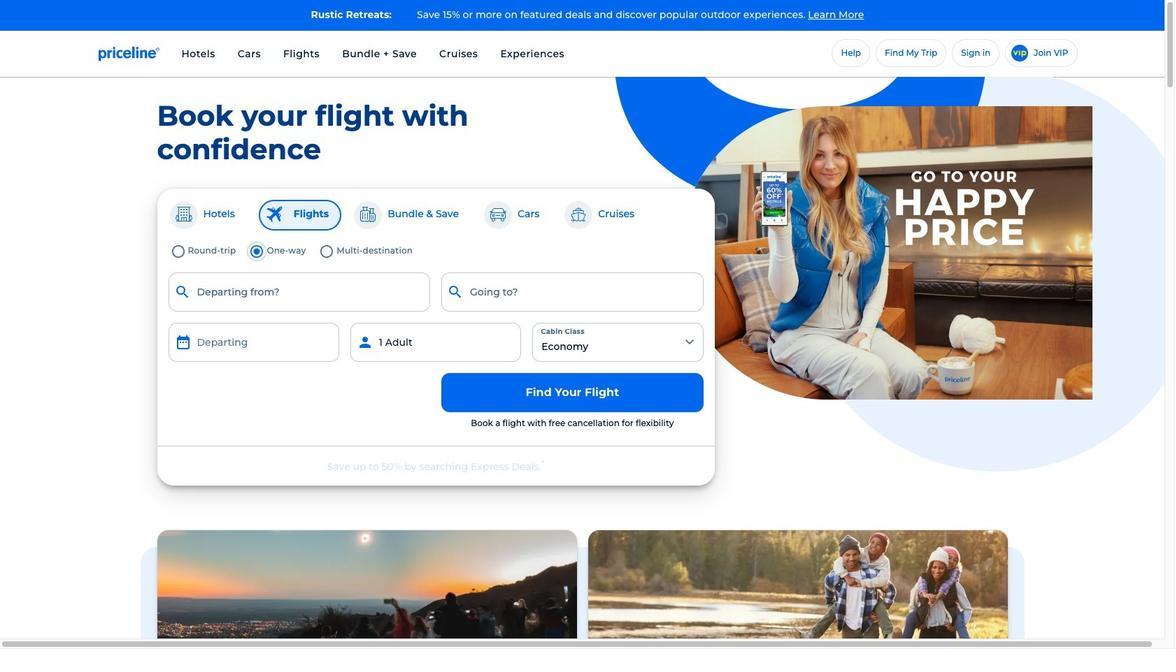 Task type: describe. For each thing, give the bounding box(es) containing it.
vip badge icon image
[[1012, 44, 1029, 61]]

partner airline logos image
[[408, 458, 604, 476]]

priceline.com home image
[[98, 46, 159, 61]]

none field departing from?
[[168, 273, 430, 312]]

none field going to?
[[441, 273, 703, 312]]

types of travel tab list
[[168, 200, 703, 231]]



Task type: locate. For each thing, give the bounding box(es) containing it.
None button
[[168, 323, 339, 362]]

None field
[[168, 273, 430, 312], [441, 273, 703, 312]]

Departing from? field
[[168, 273, 430, 312]]

Going to? field
[[441, 273, 703, 312]]

none button inside the flight-search-form element
[[168, 323, 339, 362]]

1 none field from the left
[[168, 273, 430, 312]]

0 horizontal spatial none field
[[168, 273, 430, 312]]

2 none field from the left
[[441, 273, 703, 312]]

flight-search-form element
[[163, 242, 709, 435]]

1 horizontal spatial none field
[[441, 273, 703, 312]]



Task type: vqa. For each thing, say whether or not it's contained in the screenshot.
Pick-up location text box at top
no



